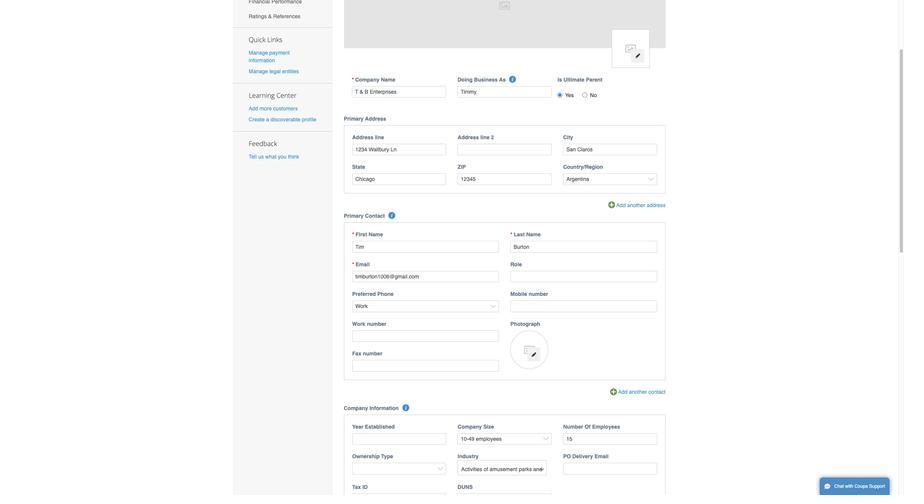 Task type: describe. For each thing, give the bounding box(es) containing it.
address up address line
[[365, 116, 386, 122]]

ZIP text field
[[458, 174, 552, 185]]

manage for manage legal entities
[[249, 68, 268, 74]]

manage legal entities link
[[249, 68, 299, 74]]

address for address line
[[352, 134, 373, 140]]

photograph image
[[510, 331, 548, 369]]

ratings
[[249, 13, 267, 19]]

delivery
[[572, 454, 593, 460]]

type
[[381, 454, 393, 460]]

po delivery email
[[563, 454, 609, 460]]

company information
[[344, 405, 399, 412]]

0 vertical spatial company
[[355, 77, 379, 83]]

add more customers
[[249, 106, 298, 112]]

a
[[266, 117, 269, 123]]

line for address line 2
[[480, 134, 490, 140]]

yes
[[565, 92, 574, 98]]

profile
[[302, 117, 316, 123]]

learning
[[249, 91, 275, 100]]

Fax number text field
[[352, 360, 499, 372]]

work number
[[352, 321, 386, 327]]

duns
[[458, 484, 473, 490]]

parent
[[586, 77, 602, 83]]

first
[[356, 232, 367, 238]]

ratings & references
[[249, 13, 300, 19]]

create
[[249, 117, 265, 123]]

primary for primary address
[[344, 116, 364, 122]]

change image image for logo
[[635, 53, 640, 59]]

* first name
[[352, 232, 383, 238]]

Mobile number text field
[[510, 301, 657, 312]]

manage legal entities
[[249, 68, 299, 74]]

feedback
[[249, 139, 277, 148]]

more
[[260, 106, 272, 112]]

create a discoverable profile link
[[249, 117, 316, 123]]

preferred
[[352, 291, 376, 297]]

name for * last name
[[526, 232, 541, 238]]

additional information image for doing business as
[[509, 76, 516, 83]]

create a discoverable profile
[[249, 117, 316, 123]]

* company name
[[352, 77, 395, 83]]

legal
[[269, 68, 281, 74]]

primary address
[[344, 116, 386, 122]]

Industry text field
[[458, 464, 546, 475]]

address for address line 2
[[458, 134, 479, 140]]

chat with coupa support button
[[820, 478, 890, 495]]

number
[[563, 424, 583, 430]]

mobile
[[510, 291, 527, 297]]

add for add more customers
[[249, 106, 258, 112]]

ultimate
[[563, 77, 584, 83]]

company size
[[458, 424, 494, 430]]

id
[[362, 484, 368, 490]]

another for address
[[627, 202, 645, 208]]

po
[[563, 454, 571, 460]]

another for contact
[[629, 389, 647, 395]]

center
[[276, 91, 297, 100]]

fax
[[352, 351, 361, 357]]

established
[[365, 424, 395, 430]]

company for company information
[[344, 405, 368, 412]]

address line
[[352, 134, 384, 140]]

references
[[273, 13, 300, 19]]

Address line text field
[[352, 144, 446, 155]]

tax id
[[352, 484, 368, 490]]

* email
[[352, 262, 370, 268]]

add another address button
[[608, 201, 666, 210]]

role
[[510, 262, 522, 268]]

state
[[352, 164, 365, 170]]

contact
[[365, 213, 385, 219]]

manage for manage payment information
[[249, 50, 268, 56]]

primary contact
[[344, 213, 385, 219]]

us
[[258, 154, 264, 160]]

logo image
[[612, 29, 650, 68]]

Doing Business As text field
[[458, 86, 552, 98]]

information
[[369, 405, 399, 412]]

0 vertical spatial email
[[356, 262, 370, 268]]

ownership type
[[352, 454, 393, 460]]

employees
[[592, 424, 620, 430]]

chat with coupa support
[[834, 484, 885, 489]]

Year Established text field
[[352, 434, 446, 445]]

with
[[845, 484, 853, 489]]

name for * company name
[[381, 77, 395, 83]]

State text field
[[352, 174, 446, 185]]

photograph
[[510, 321, 540, 327]]

add more customers link
[[249, 106, 298, 112]]

quick
[[249, 35, 266, 44]]

add another contact
[[618, 389, 666, 395]]

phone
[[377, 291, 394, 297]]

number of employees
[[563, 424, 620, 430]]



Task type: locate. For each thing, give the bounding box(es) containing it.
fax number
[[352, 351, 382, 357]]

information
[[249, 57, 275, 63]]

Work number text field
[[352, 331, 499, 342]]

doing business as
[[458, 77, 506, 83]]

zip
[[458, 164, 466, 170]]

2 line from the left
[[480, 134, 490, 140]]

preferred phone
[[352, 291, 394, 297]]

Address line 2 text field
[[458, 144, 552, 155]]

country/region
[[563, 164, 603, 170]]

chat
[[834, 484, 844, 489]]

line left 2
[[480, 134, 490, 140]]

* for * last name
[[510, 232, 512, 238]]

tax
[[352, 484, 361, 490]]

additional information image right as
[[509, 76, 516, 83]]

last
[[514, 232, 525, 238]]

0 horizontal spatial line
[[375, 134, 384, 140]]

support
[[869, 484, 885, 489]]

company
[[355, 77, 379, 83], [344, 405, 368, 412], [458, 424, 482, 430]]

additional information image right the information
[[402, 405, 409, 412]]

2 vertical spatial additional information image
[[402, 405, 409, 412]]

* for * first name
[[352, 232, 354, 238]]

add another address
[[616, 202, 666, 208]]

number for fax number
[[363, 351, 382, 357]]

what
[[265, 154, 276, 160]]

number right mobile
[[529, 291, 548, 297]]

customers
[[273, 106, 298, 112]]

2 vertical spatial add
[[618, 389, 627, 395]]

0 horizontal spatial change image image
[[531, 352, 536, 358]]

0 vertical spatial primary
[[344, 116, 364, 122]]

no
[[590, 92, 597, 98]]

*
[[352, 77, 354, 83], [352, 232, 354, 238], [510, 232, 512, 238], [352, 262, 354, 268]]

1 horizontal spatial line
[[480, 134, 490, 140]]

doing
[[458, 77, 473, 83]]

name
[[381, 77, 395, 83], [369, 232, 383, 238], [526, 232, 541, 238]]

email
[[356, 262, 370, 268], [594, 454, 609, 460]]

Role text field
[[510, 271, 657, 283]]

size
[[483, 424, 494, 430]]

contact
[[648, 389, 666, 395]]

of
[[585, 424, 591, 430]]

add for add another contact
[[618, 389, 627, 395]]

City text field
[[563, 144, 657, 155]]

payment
[[269, 50, 290, 56]]

Tax ID text field
[[352, 494, 446, 495]]

quick links
[[249, 35, 282, 44]]

ownership
[[352, 454, 380, 460]]

change image image
[[635, 53, 640, 59], [531, 352, 536, 358]]

address
[[365, 116, 386, 122], [352, 134, 373, 140], [458, 134, 479, 140]]

learning center
[[249, 91, 297, 100]]

1 horizontal spatial email
[[594, 454, 609, 460]]

background image
[[344, 0, 666, 48]]

add
[[249, 106, 258, 112], [616, 202, 626, 208], [618, 389, 627, 395]]

tell us what you think button
[[249, 153, 299, 161]]

mobile number
[[510, 291, 548, 297]]

manage up information
[[249, 50, 268, 56]]

address down primary address
[[352, 134, 373, 140]]

number for work number
[[367, 321, 386, 327]]

year established
[[352, 424, 395, 430]]

None text field
[[510, 241, 657, 253]]

industry
[[458, 454, 479, 460]]

&
[[268, 13, 272, 19]]

1 vertical spatial primary
[[344, 213, 364, 219]]

add another contact button
[[610, 388, 666, 397]]

1 primary from the top
[[344, 116, 364, 122]]

1 vertical spatial number
[[367, 321, 386, 327]]

manage payment information link
[[249, 50, 290, 63]]

manage payment information
[[249, 50, 290, 63]]

1 vertical spatial additional information image
[[388, 212, 395, 219]]

manage inside "manage payment information"
[[249, 50, 268, 56]]

1 horizontal spatial additional information image
[[402, 405, 409, 412]]

line for address line
[[375, 134, 384, 140]]

change image image for photograph
[[531, 352, 536, 358]]

* last name
[[510, 232, 541, 238]]

manage down information
[[249, 68, 268, 74]]

None radio
[[582, 92, 587, 97]]

additional information image right 'contact'
[[388, 212, 395, 219]]

is
[[558, 77, 562, 83]]

* for * email
[[352, 262, 354, 268]]

0 vertical spatial add
[[249, 106, 258, 112]]

2 vertical spatial company
[[458, 424, 482, 430]]

another left contact
[[629, 389, 647, 395]]

primary for primary contact
[[344, 213, 364, 219]]

address line 2
[[458, 134, 494, 140]]

tell
[[249, 154, 257, 160]]

1 horizontal spatial change image image
[[635, 53, 640, 59]]

0 vertical spatial number
[[529, 291, 548, 297]]

2 manage from the top
[[249, 68, 268, 74]]

0 vertical spatial manage
[[249, 50, 268, 56]]

entities
[[282, 68, 299, 74]]

add left "address"
[[616, 202, 626, 208]]

links
[[267, 35, 282, 44]]

add for add another address
[[616, 202, 626, 208]]

1 vertical spatial another
[[629, 389, 647, 395]]

address
[[647, 202, 666, 208]]

is ultimate parent
[[558, 77, 602, 83]]

name for * first name
[[369, 232, 383, 238]]

company for company size
[[458, 424, 482, 430]]

tell us what you think
[[249, 154, 299, 160]]

0 horizontal spatial email
[[356, 262, 370, 268]]

coupa
[[855, 484, 868, 489]]

0 vertical spatial another
[[627, 202, 645, 208]]

number
[[529, 291, 548, 297], [367, 321, 386, 327], [363, 351, 382, 357]]

1 vertical spatial manage
[[249, 68, 268, 74]]

email up po delivery email text box
[[594, 454, 609, 460]]

2 vertical spatial number
[[363, 351, 382, 357]]

1 vertical spatial email
[[594, 454, 609, 460]]

Number Of Employees text field
[[563, 434, 657, 445]]

year
[[352, 424, 363, 430]]

you
[[278, 154, 287, 160]]

1 manage from the top
[[249, 50, 268, 56]]

1 line from the left
[[375, 134, 384, 140]]

ratings & references link
[[233, 9, 332, 24]]

another left "address"
[[627, 202, 645, 208]]

0 vertical spatial change image image
[[635, 53, 640, 59]]

* for * company name
[[352, 77, 354, 83]]

1 vertical spatial company
[[344, 405, 368, 412]]

primary up first
[[344, 213, 364, 219]]

primary
[[344, 116, 364, 122], [344, 213, 364, 219]]

additional information image for primary contact
[[388, 212, 395, 219]]

line up address line text field
[[375, 134, 384, 140]]

address left 2
[[458, 134, 479, 140]]

add left contact
[[618, 389, 627, 395]]

DUNS text field
[[458, 494, 552, 495]]

0 horizontal spatial additional information image
[[388, 212, 395, 219]]

2 primary from the top
[[344, 213, 364, 219]]

None radio
[[558, 92, 562, 97]]

1 vertical spatial add
[[616, 202, 626, 208]]

as
[[499, 77, 506, 83]]

another
[[627, 202, 645, 208], [629, 389, 647, 395]]

number right the fax
[[363, 351, 382, 357]]

additional information image for company information
[[402, 405, 409, 412]]

line
[[375, 134, 384, 140], [480, 134, 490, 140]]

number for mobile number
[[529, 291, 548, 297]]

None text field
[[352, 86, 446, 98], [352, 241, 499, 253], [352, 271, 499, 283], [352, 86, 446, 98], [352, 241, 499, 253], [352, 271, 499, 283]]

2
[[491, 134, 494, 140]]

business
[[474, 77, 498, 83]]

work
[[352, 321, 365, 327]]

city
[[563, 134, 573, 140]]

add up create
[[249, 106, 258, 112]]

discoverable
[[271, 117, 300, 123]]

email up preferred
[[356, 262, 370, 268]]

think
[[288, 154, 299, 160]]

primary up address line
[[344, 116, 364, 122]]

number right "work"
[[367, 321, 386, 327]]

2 horizontal spatial additional information image
[[509, 76, 516, 83]]

additional information image
[[509, 76, 516, 83], [388, 212, 395, 219], [402, 405, 409, 412]]

0 vertical spatial additional information image
[[509, 76, 516, 83]]

1 vertical spatial change image image
[[531, 352, 536, 358]]

manage
[[249, 50, 268, 56], [249, 68, 268, 74]]

PO Delivery Email text field
[[563, 463, 657, 475]]



Task type: vqa. For each thing, say whether or not it's contained in the screenshot.
Organization
no



